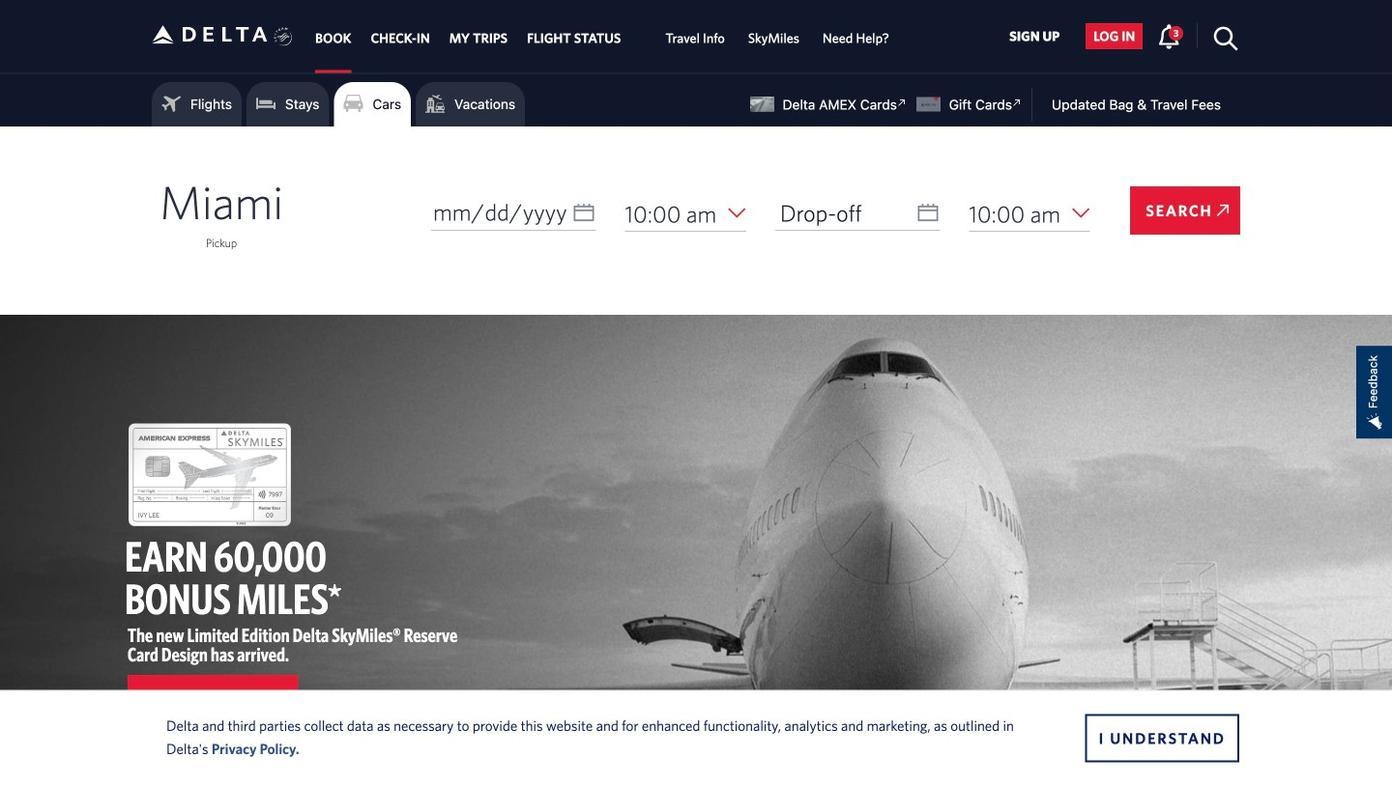 Task type: vqa. For each thing, say whether or not it's contained in the screenshot.
Delta and third parties collect data as necessary to provide this website and for enhanced functionality, analytics and marketing, as outlined in Delta's at the bottom
no



Task type: locate. For each thing, give the bounding box(es) containing it.
None date field
[[431, 194, 596, 231], [775, 194, 940, 231], [431, 194, 596, 231], [775, 194, 940, 231]]

tab list
[[305, 0, 901, 73]]

this link opens another site in a new window that may not follow the same accessibility policies as delta air lines. image
[[1008, 94, 1026, 112]]

this link opens another site in a new window that may not follow the same accessibility policies as delta air lines. image
[[893, 94, 911, 112]]

skyteam image
[[274, 7, 293, 67]]

delta air lines image
[[152, 4, 268, 65]]

the new limited edition delta skymiles® reserve card image
[[129, 424, 291, 527]]



